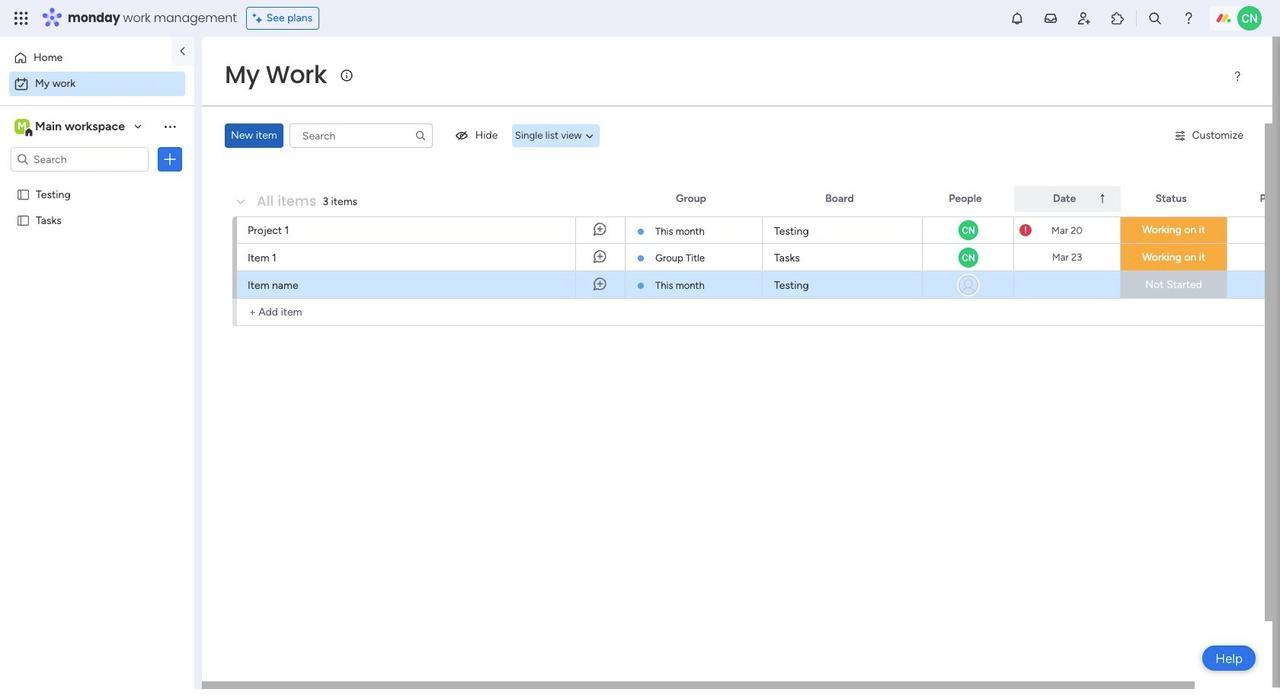 Task type: describe. For each thing, give the bounding box(es) containing it.
see plans image
[[253, 10, 267, 27]]

options image
[[162, 152, 178, 167]]

1 vertical spatial option
[[9, 72, 185, 96]]

v2 overdue deadline image
[[1020, 223, 1032, 237]]

notifications image
[[1010, 11, 1025, 26]]

2 public board image from the top
[[16, 213, 30, 227]]

help image
[[1181, 11, 1197, 26]]

workspace selection element
[[14, 117, 127, 137]]

0 vertical spatial option
[[9, 46, 162, 70]]

cool name image
[[1238, 6, 1262, 30]]

search image
[[414, 130, 427, 142]]

workspace image
[[14, 118, 30, 135]]



Task type: vqa. For each thing, say whether or not it's contained in the screenshot.
Search Icon
yes



Task type: locate. For each thing, give the bounding box(es) containing it.
Filter dashboard by text search field
[[289, 123, 433, 148]]

None search field
[[289, 123, 433, 148]]

list box
[[0, 178, 194, 439]]

column header
[[1014, 186, 1121, 212]]

monday marketplace image
[[1110, 11, 1126, 26]]

select product image
[[14, 11, 29, 26]]

0 vertical spatial public board image
[[16, 187, 30, 201]]

option
[[9, 46, 162, 70], [9, 72, 185, 96], [0, 180, 194, 183]]

workspace options image
[[162, 119, 178, 134]]

search everything image
[[1148, 11, 1163, 26]]

1 public board image from the top
[[16, 187, 30, 201]]

2 vertical spatial option
[[0, 180, 194, 183]]

1 vertical spatial public board image
[[16, 213, 30, 227]]

Search in workspace field
[[32, 151, 127, 168]]

sort image
[[1097, 193, 1109, 205]]

update feed image
[[1043, 11, 1059, 26]]

menu image
[[1232, 70, 1244, 82]]

invite members image
[[1077, 11, 1092, 26]]

public board image
[[16, 187, 30, 201], [16, 213, 30, 227]]



